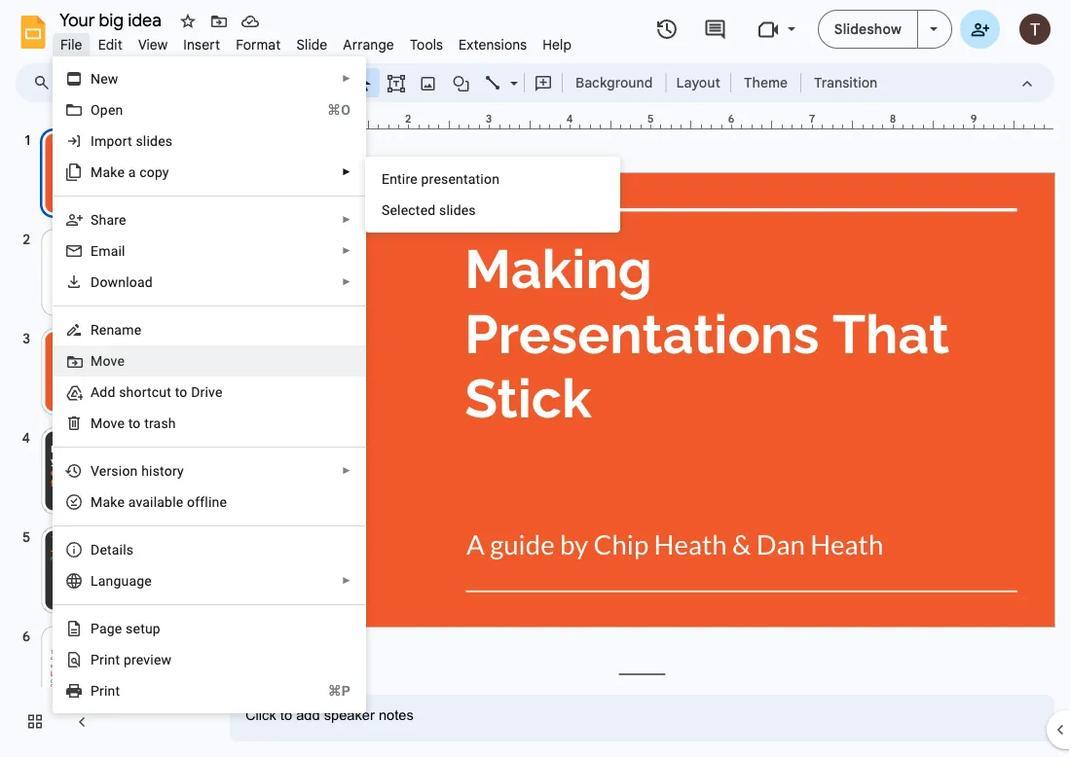 Task type: describe. For each thing, give the bounding box(es) containing it.
edit menu item
[[90, 33, 130, 56]]

entire presentation e element
[[382, 171, 505, 187]]

o
[[91, 102, 100, 118]]

theme button
[[735, 68, 797, 97]]

print pre v iew
[[91, 652, 172, 668]]

setup
[[126, 621, 161, 637]]

slide
[[296, 36, 328, 53]]

move m element
[[91, 353, 130, 369]]

e mail
[[91, 243, 125, 259]]

extensions
[[459, 36, 527, 53]]

shape image
[[450, 69, 473, 96]]

details
[[91, 542, 134, 558]]

d
[[91, 274, 100, 290]]

e for k
[[117, 494, 125, 510]]

Star checkbox
[[174, 8, 202, 35]]

tools menu item
[[402, 33, 451, 56]]

p rint
[[91, 683, 120, 699]]

ove
[[103, 353, 125, 369]]

insert menu item
[[176, 33, 228, 56]]

elected
[[390, 202, 436, 218]]

► for e mail
[[342, 245, 351, 257]]

1 vertical spatial slides
[[439, 202, 476, 218]]

opy
[[147, 164, 169, 180]]

⌘o element
[[304, 100, 351, 120]]

page setup g element
[[91, 621, 166, 637]]

menu bar inside menu bar banner
[[53, 25, 579, 57]]

menu bar banner
[[0, 0, 1070, 757]]

menu containing e
[[365, 157, 620, 233]]

rename r element
[[91, 322, 147, 338]]

help menu item
[[535, 33, 579, 56]]

background
[[575, 74, 653, 91]]

anguage
[[98, 573, 152, 589]]

view menu item
[[130, 33, 176, 56]]

application containing slideshow
[[0, 0, 1070, 757]]

pa
[[91, 621, 107, 637]]

move
[[91, 415, 125, 431]]

⌘p element
[[304, 682, 351, 701]]

slideshow
[[834, 20, 902, 37]]

presentation
[[421, 171, 500, 187]]

e for g
[[115, 621, 122, 637]]

ma k e available offline
[[91, 494, 227, 510]]

► for istory
[[342, 465, 351, 477]]

l
[[91, 573, 98, 589]]

pre
[[124, 652, 143, 668]]

offline
[[187, 494, 227, 510]]

n
[[91, 71, 100, 87]]

l anguage
[[91, 573, 152, 589]]

pa g e setup
[[91, 621, 161, 637]]

presentation options image
[[930, 27, 938, 31]]

pen
[[100, 102, 123, 118]]

rint
[[99, 683, 120, 699]]

o
[[133, 415, 141, 431]]

import
[[91, 133, 132, 149]]

► for n ew
[[342, 73, 351, 84]]

slideshow button
[[818, 10, 918, 49]]

insert image image
[[417, 69, 440, 96]]

make a c opy
[[91, 164, 169, 180]]

add shortcut to drive
[[91, 384, 223, 400]]

view
[[138, 36, 168, 53]]

hare
[[99, 212, 126, 228]]

file
[[60, 36, 82, 53]]

format menu item
[[228, 33, 289, 56]]

r ename
[[91, 322, 141, 338]]

o pen
[[91, 102, 123, 118]]

insert
[[183, 36, 220, 53]]

r
[[91, 322, 99, 338]]

details b element
[[91, 542, 139, 558]]

navigation inside application
[[0, 110, 214, 757]]



Task type: locate. For each thing, give the bounding box(es) containing it.
e for ntire
[[382, 171, 390, 187]]

mail
[[98, 243, 125, 259]]

n ew
[[91, 71, 118, 87]]

4 ► from the top
[[342, 245, 351, 257]]

extensions menu item
[[451, 33, 535, 56]]

available
[[128, 494, 183, 510]]

slides
[[136, 133, 173, 149], [439, 202, 476, 218]]

menu bar containing file
[[53, 25, 579, 57]]

m ove
[[91, 353, 125, 369]]

► for s hare
[[342, 214, 351, 225]]

istory
[[149, 463, 184, 479]]

2 ► from the top
[[342, 166, 351, 178]]

1 vertical spatial e
[[91, 243, 98, 259]]

d ownload
[[91, 274, 153, 290]]

share. anyone with the link. anyone who has the link can access. no sign-in required. image
[[971, 20, 989, 37]]

►
[[342, 73, 351, 84], [342, 166, 351, 178], [342, 214, 351, 225], [342, 245, 351, 257], [342, 277, 351, 288], [342, 465, 351, 477], [342, 575, 351, 587]]

k
[[110, 494, 117, 510]]

theme
[[744, 74, 788, 91]]

email e element
[[91, 243, 131, 259]]

import slides
[[91, 133, 173, 149]]

s
[[382, 202, 390, 218], [91, 212, 99, 228]]

► for l anguage
[[342, 575, 351, 587]]

version
[[91, 463, 138, 479]]

7 ► from the top
[[342, 575, 351, 587]]

e right the ma
[[117, 494, 125, 510]]

download d element
[[91, 274, 159, 290]]

h
[[141, 463, 149, 479]]

menu bar
[[53, 25, 579, 57]]

m
[[91, 353, 103, 369]]

trash
[[144, 415, 176, 431]]

add shortcut to drive , element
[[91, 384, 228, 400]]

e up s elected slides
[[382, 171, 390, 187]]

Menus field
[[24, 69, 67, 96]]

layout
[[676, 74, 720, 91]]

to
[[175, 384, 187, 400]]

ew
[[100, 71, 118, 87]]

1 vertical spatial e
[[115, 621, 122, 637]]

menu containing n
[[5, 0, 366, 736]]

print
[[91, 652, 120, 668]]

tools
[[410, 36, 443, 53]]

c
[[139, 164, 147, 180]]

ename
[[99, 322, 141, 338]]

transition button
[[805, 68, 886, 97]]

slide menu item
[[289, 33, 335, 56]]

⌘o
[[327, 102, 351, 118]]

0 horizontal spatial slides
[[136, 133, 173, 149]]

move t o trash
[[91, 415, 176, 431]]

5 ► from the top
[[342, 277, 351, 288]]

s hare
[[91, 212, 126, 228]]

0 vertical spatial slides
[[136, 133, 173, 149]]

e for mail
[[91, 243, 98, 259]]

import slides z element
[[91, 133, 178, 149]]

ma
[[91, 494, 110, 510]]

make a copy c element
[[91, 164, 175, 180]]

► for d ownload
[[342, 277, 351, 288]]

p
[[91, 683, 99, 699]]

s down ntire
[[382, 202, 390, 218]]

help
[[543, 36, 572, 53]]

share s element
[[91, 212, 132, 228]]

format
[[236, 36, 281, 53]]

e
[[117, 494, 125, 510], [115, 621, 122, 637]]

add
[[91, 384, 115, 400]]

arrange menu item
[[335, 33, 402, 56]]

print p element
[[91, 683, 126, 699]]

edit
[[98, 36, 123, 53]]

g
[[107, 621, 115, 637]]

s up e mail
[[91, 212, 99, 228]]

ownload
[[100, 274, 153, 290]]

1 horizontal spatial e
[[382, 171, 390, 187]]

version h istory
[[91, 463, 184, 479]]

0 horizontal spatial s
[[91, 212, 99, 228]]

main toolbar
[[57, 68, 887, 97]]

background button
[[567, 68, 662, 97]]

move to trash t element
[[91, 415, 182, 431]]

e right pa
[[115, 621, 122, 637]]

selected slides s element
[[382, 202, 482, 218]]

make
[[91, 164, 125, 180]]

application
[[0, 0, 1070, 757]]

transition
[[814, 74, 877, 91]]

make available offline k element
[[91, 494, 233, 510]]

language l element
[[91, 573, 158, 589]]

ntire
[[390, 171, 418, 187]]

slides down presentation
[[439, 202, 476, 218]]

s elected slides
[[382, 202, 476, 218]]

e up d
[[91, 243, 98, 259]]

open o element
[[91, 102, 129, 118]]

drive
[[191, 384, 223, 400]]

shortcut
[[119, 384, 171, 400]]

1 horizontal spatial s
[[382, 202, 390, 218]]

new n element
[[91, 71, 124, 87]]

Rename text field
[[53, 8, 172, 31]]

a
[[128, 164, 136, 180]]

1 ► from the top
[[342, 73, 351, 84]]

slides up opy
[[136, 133, 173, 149]]

arrange
[[343, 36, 394, 53]]

0 vertical spatial e
[[117, 494, 125, 510]]

6 ► from the top
[[342, 465, 351, 477]]

navigation
[[0, 110, 214, 757]]

t
[[128, 415, 133, 431]]

e ntire presentation
[[382, 171, 500, 187]]

s for elected
[[382, 202, 390, 218]]

⌘p
[[328, 683, 351, 699]]

► for opy
[[342, 166, 351, 178]]

1 horizontal spatial slides
[[439, 202, 476, 218]]

file menu item
[[53, 33, 90, 56]]

0 vertical spatial e
[[382, 171, 390, 187]]

3 ► from the top
[[342, 214, 351, 225]]

0 horizontal spatial e
[[91, 243, 98, 259]]

layout button
[[670, 68, 726, 97]]

print preview v element
[[91, 652, 177, 668]]

v
[[143, 652, 150, 668]]

s for hare
[[91, 212, 99, 228]]

version history h element
[[91, 463, 190, 479]]

iew
[[150, 652, 172, 668]]

e
[[382, 171, 390, 187], [91, 243, 98, 259]]

menu
[[5, 0, 366, 736], [365, 157, 620, 233]]



Task type: vqa. For each thing, say whether or not it's contained in the screenshot.


